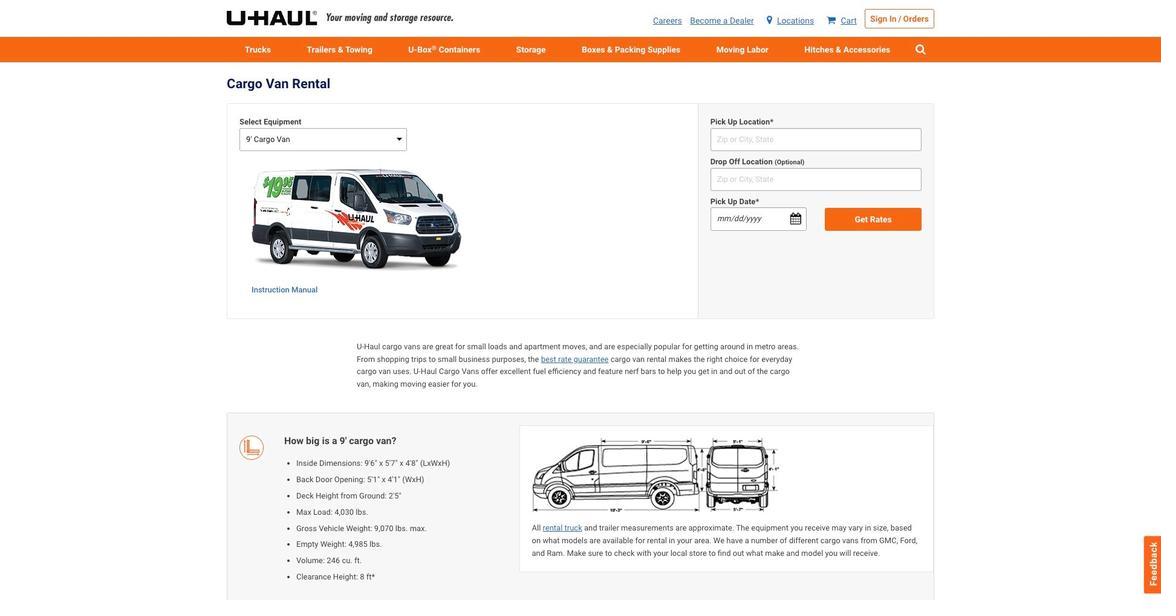 Task type: vqa. For each thing, say whether or not it's contained in the screenshot.
banner
yes



Task type: describe. For each thing, give the bounding box(es) containing it.
mm/dd/yyyy text field
[[711, 208, 807, 231]]

5 menu item from the left
[[699, 37, 787, 63]]

4 menu item from the left
[[564, 37, 699, 63]]

2 menu item from the left
[[289, 37, 391, 63]]



Task type: locate. For each thing, give the bounding box(es) containing it.
Drop Off Location text field
[[711, 168, 922, 191]]

banner
[[0, 0, 1162, 63]]

6 menu item from the left
[[787, 37, 909, 63]]

menu item
[[227, 37, 289, 63], [289, 37, 391, 63], [498, 37, 564, 63], [564, 37, 699, 63], [699, 37, 787, 63], [787, 37, 909, 63]]

1 horizontal spatial 9' cargo van image
[[532, 439, 779, 513]]

Pick Up Location text field
[[711, 128, 922, 151]]

1 vertical spatial 9' cargo van image
[[532, 439, 779, 513]]

3 menu item from the left
[[498, 37, 564, 63]]

9' cargo van image
[[252, 168, 462, 272], [532, 439, 779, 513]]

1 menu item from the left
[[227, 37, 289, 63]]

0 vertical spatial 9' cargo van image
[[252, 168, 462, 272]]

menu
[[227, 37, 935, 63]]

0 horizontal spatial 9' cargo van image
[[252, 168, 462, 272]]



